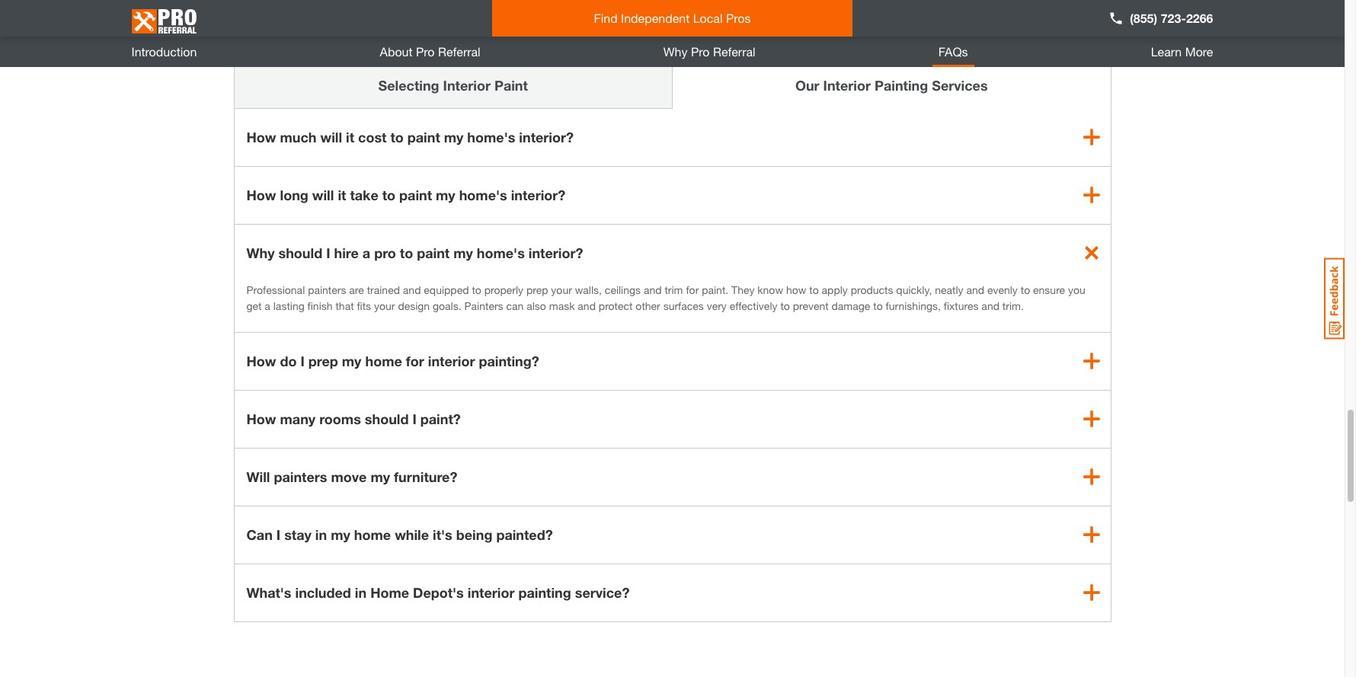 Task type: locate. For each thing, give the bounding box(es) containing it.
0 vertical spatial prep
[[526, 283, 548, 296]]

0 vertical spatial will
[[320, 128, 342, 145]]

1 vertical spatial will
[[312, 186, 334, 203]]

know
[[757, 283, 783, 296]]

0 horizontal spatial a
[[265, 299, 270, 312]]

prep up also
[[526, 283, 548, 296]]

independent
[[621, 11, 690, 25]]

1 vertical spatial paint
[[399, 186, 432, 203]]

move
[[331, 468, 367, 485]]

will right much
[[320, 128, 342, 145]]

1 horizontal spatial your
[[551, 283, 572, 296]]

will right "long"
[[312, 186, 334, 203]]

to right answers
[[594, 7, 609, 27]]

and down walls,
[[578, 299, 596, 312]]

will
[[320, 128, 342, 145], [312, 186, 334, 203]]

1 horizontal spatial why
[[663, 44, 688, 59]]

prevent
[[793, 299, 829, 312]]

0 vertical spatial your
[[551, 283, 572, 296]]

how left do
[[246, 352, 276, 369]]

a inside professional painters are trained and equipped to properly prep your walls, ceilings and trim for paint. they know how to apply products quickly, neatly and evenly to ensure you get a lasting finish that fits your design goals. painters can also mask and protect other surfaces very effectively to prevent damage to furnishings, fixtures and trim.
[[265, 299, 270, 312]]

1 vertical spatial in
[[355, 584, 367, 601]]

my right stay
[[331, 526, 350, 543]]

in right stay
[[315, 526, 327, 543]]

1 horizontal spatial prep
[[526, 283, 548, 296]]

interior?
[[519, 128, 574, 145], [511, 186, 566, 203], [529, 244, 583, 261]]

1 vertical spatial for
[[406, 352, 424, 369]]

asked
[[697, 7, 742, 27]]

interior left the paint
[[443, 77, 491, 93]]

paint right 'take'
[[399, 186, 432, 203]]

(855)
[[1130, 11, 1157, 25]]

home
[[370, 584, 409, 601]]

how left many
[[246, 410, 276, 427]]

find independent local pros button
[[492, 0, 853, 37]]

2 referral from the left
[[713, 44, 755, 59]]

ceilings
[[605, 283, 641, 296]]

1 horizontal spatial pro
[[691, 44, 710, 59]]

paint?
[[420, 410, 461, 427]]

interior right our
[[823, 77, 871, 93]]

why up professional
[[246, 244, 275, 261]]

design
[[398, 299, 430, 312]]

your up mask at the top
[[551, 283, 572, 296]]

0 vertical spatial in
[[315, 526, 327, 543]]

why
[[663, 44, 688, 59], [246, 244, 275, 261]]

can
[[246, 526, 273, 543]]

find
[[594, 11, 618, 25]]

1 vertical spatial should
[[365, 410, 409, 427]]

0 vertical spatial for
[[686, 283, 699, 296]]

for inside professional painters are trained and equipped to properly prep your walls, ceilings and trim for paint. they know how to apply products quickly, neatly and evenly to ensure you get a lasting finish that fits your design goals. painters can also mask and protect other surfaces very effectively to prevent damage to furnishings, fixtures and trim.
[[686, 283, 699, 296]]

for up surfaces at the top of page
[[686, 283, 699, 296]]

1 horizontal spatial referral
[[713, 44, 755, 59]]

how left much
[[246, 128, 276, 145]]

apply
[[822, 283, 848, 296]]

pro down local
[[691, 44, 710, 59]]

protect
[[599, 299, 633, 312]]

commonly
[[614, 7, 692, 27]]

it for cost
[[346, 128, 354, 145]]

fixtures
[[944, 299, 979, 312]]

pro referral logo image
[[131, 3, 196, 40]]

will for much
[[320, 128, 342, 145]]

and up fixtures
[[966, 283, 984, 296]]

a
[[362, 244, 370, 261], [265, 299, 270, 312]]

723-
[[1161, 11, 1186, 25]]

1 vertical spatial it
[[338, 186, 346, 203]]

1 interior from the left
[[443, 77, 491, 93]]

interior down goals.
[[428, 352, 475, 369]]

why for why pro referral
[[663, 44, 688, 59]]

long
[[280, 186, 308, 203]]

why pro referral
[[663, 44, 755, 59]]

0 vertical spatial painters
[[308, 283, 346, 296]]

equipped
[[424, 283, 469, 296]]

do
[[280, 352, 297, 369]]

1 vertical spatial interior?
[[511, 186, 566, 203]]

our
[[795, 77, 819, 93]]

in
[[315, 526, 327, 543], [355, 584, 367, 601]]

pro
[[416, 44, 435, 59], [691, 44, 710, 59]]

how
[[246, 128, 276, 145], [246, 186, 276, 203], [246, 352, 276, 369], [246, 410, 276, 427]]

rooms
[[319, 410, 361, 427]]

1 referral from the left
[[438, 44, 480, 59]]

1 vertical spatial why
[[246, 244, 275, 261]]

paint
[[407, 128, 440, 145], [399, 186, 432, 203], [417, 244, 450, 261]]

painting?
[[479, 352, 539, 369]]

paint
[[494, 77, 528, 93]]

pros
[[726, 11, 751, 25]]

interior right depot's
[[468, 584, 515, 601]]

0 horizontal spatial referral
[[438, 44, 480, 59]]

0 horizontal spatial should
[[278, 244, 322, 261]]

interior
[[428, 352, 475, 369], [468, 584, 515, 601]]

quickly,
[[896, 283, 932, 296]]

my down selecting interior paint on the top left of the page
[[444, 128, 463, 145]]

our interior painting services
[[795, 77, 988, 93]]

painted?
[[496, 526, 553, 543]]

should right rooms
[[365, 410, 409, 427]]

answers
[[525, 7, 590, 27]]

painters
[[464, 299, 503, 312]]

home
[[365, 352, 402, 369], [354, 526, 391, 543]]

paint right cost
[[407, 128, 440, 145]]

how left "long"
[[246, 186, 276, 203]]

included
[[295, 584, 351, 601]]

2 interior from the left
[[823, 77, 871, 93]]

home left while
[[354, 526, 391, 543]]

for down design
[[406, 352, 424, 369]]

mask
[[549, 299, 575, 312]]

painters right will
[[274, 468, 327, 485]]

painters inside professional painters are trained and equipped to properly prep your walls, ceilings and trim for paint. they know how to apply products quickly, neatly and evenly to ensure you get a lasting finish that fits your design goals. painters can also mask and protect other surfaces very effectively to prevent damage to furnishings, fixtures and trim.
[[308, 283, 346, 296]]

your down trained
[[374, 299, 395, 312]]

and
[[403, 283, 421, 296], [644, 283, 662, 296], [966, 283, 984, 296], [578, 299, 596, 312], [981, 299, 999, 312]]

how for how many rooms should i paint?
[[246, 410, 276, 427]]

interior
[[443, 77, 491, 93], [823, 77, 871, 93]]

4 how from the top
[[246, 410, 276, 427]]

referral up selecting interior paint on the top left of the page
[[438, 44, 480, 59]]

0 vertical spatial paint
[[407, 128, 440, 145]]

i left hire
[[326, 244, 330, 261]]

find independent local pros
[[594, 11, 751, 25]]

1 pro from the left
[[416, 44, 435, 59]]

1 horizontal spatial a
[[362, 244, 370, 261]]

referral down the pros
[[713, 44, 755, 59]]

0 horizontal spatial pro
[[416, 44, 435, 59]]

fits
[[357, 299, 371, 312]]

paint for take
[[399, 186, 432, 203]]

2 pro from the left
[[691, 44, 710, 59]]

home's
[[467, 128, 515, 145], [459, 186, 507, 203], [477, 244, 525, 261]]

2266
[[1186, 11, 1213, 25]]

walls,
[[575, 283, 602, 296]]

in left home
[[355, 584, 367, 601]]

paint up equipped
[[417, 244, 450, 261]]

(855) 723-2266
[[1130, 11, 1213, 25]]

services
[[932, 77, 988, 93]]

will
[[246, 468, 270, 485]]

1 vertical spatial a
[[265, 299, 270, 312]]

painters
[[308, 283, 346, 296], [274, 468, 327, 485]]

should up professional
[[278, 244, 322, 261]]

prep
[[526, 283, 548, 296], [308, 352, 338, 369]]

0 horizontal spatial for
[[406, 352, 424, 369]]

1 vertical spatial home
[[354, 526, 391, 543]]

trim.
[[1002, 299, 1024, 312]]

it's
[[433, 526, 452, 543]]

0 vertical spatial interior?
[[519, 128, 574, 145]]

how for how do i prep my home for interior painting?
[[246, 352, 276, 369]]

1 vertical spatial painters
[[274, 468, 327, 485]]

more
[[1185, 44, 1213, 59]]

feedback link image
[[1324, 257, 1345, 340]]

it left cost
[[346, 128, 354, 145]]

it left 'take'
[[338, 186, 346, 203]]

0 vertical spatial home
[[365, 352, 402, 369]]

0 horizontal spatial interior
[[443, 77, 491, 93]]

introduction
[[131, 44, 197, 59]]

1 how from the top
[[246, 128, 276, 145]]

and up design
[[403, 283, 421, 296]]

to
[[594, 7, 609, 27], [390, 128, 404, 145], [382, 186, 395, 203], [400, 244, 413, 261], [472, 283, 481, 296], [809, 283, 819, 296], [1021, 283, 1030, 296], [780, 299, 790, 312], [873, 299, 883, 312]]

interior? for how long will it take to paint my home's interior?
[[511, 186, 566, 203]]

1 horizontal spatial for
[[686, 283, 699, 296]]

1 vertical spatial interior
[[468, 584, 515, 601]]

0 horizontal spatial in
[[315, 526, 327, 543]]

while
[[395, 526, 429, 543]]

2 how from the top
[[246, 186, 276, 203]]

prep right do
[[308, 352, 338, 369]]

home down fits
[[365, 352, 402, 369]]

i right do
[[301, 352, 305, 369]]

0 horizontal spatial why
[[246, 244, 275, 261]]

(855) 723-2266 link
[[1108, 9, 1213, 27]]

how for how much will it cost to paint my home's interior?
[[246, 128, 276, 145]]

very
[[707, 299, 727, 312]]

0 horizontal spatial prep
[[308, 352, 338, 369]]

prep inside professional painters are trained and equipped to properly prep your walls, ceilings and trim for paint. they know how to apply products quickly, neatly and evenly to ensure you get a lasting finish that fits your design goals. painters can also mask and protect other surfaces very effectively to prevent damage to furnishings, fixtures and trim.
[[526, 283, 548, 296]]

0 vertical spatial why
[[663, 44, 688, 59]]

1 horizontal spatial interior
[[823, 77, 871, 93]]

0 vertical spatial a
[[362, 244, 370, 261]]

i left paint?
[[412, 410, 417, 427]]

0 vertical spatial it
[[346, 128, 354, 145]]

referral
[[438, 44, 480, 59], [713, 44, 755, 59]]

i
[[326, 244, 330, 261], [301, 352, 305, 369], [412, 410, 417, 427], [276, 526, 280, 543]]

professional painters are trained and equipped to properly prep your walls, ceilings and trim for paint. they know how to apply products quickly, neatly and evenly to ensure you get a lasting finish that fits your design goals. painters can also mask and protect other surfaces very effectively to prevent damage to furnishings, fixtures and trim.
[[246, 283, 1085, 312]]

1 vertical spatial home's
[[459, 186, 507, 203]]

0 vertical spatial home's
[[467, 128, 515, 145]]

0 horizontal spatial your
[[374, 299, 395, 312]]

to up painters
[[472, 283, 481, 296]]

3 how from the top
[[246, 352, 276, 369]]

pro right about
[[416, 44, 435, 59]]

why down find independent local pros button
[[663, 44, 688, 59]]

for
[[686, 283, 699, 296], [406, 352, 424, 369]]

how many rooms should i paint?
[[246, 410, 461, 427]]

my up equipped
[[453, 244, 473, 261]]

painters up finish
[[308, 283, 346, 296]]

a left pro in the left top of the page
[[362, 244, 370, 261]]

my
[[444, 128, 463, 145], [436, 186, 455, 203], [453, 244, 473, 261], [342, 352, 361, 369], [371, 468, 390, 485], [331, 526, 350, 543]]

pro for about
[[416, 44, 435, 59]]

should
[[278, 244, 322, 261], [365, 410, 409, 427]]

a right get
[[265, 299, 270, 312]]



Task type: vqa. For each thing, say whether or not it's contained in the screenshot.
ensure
yes



Task type: describe. For each thing, give the bounding box(es) containing it.
home's for how much will it cost to paint my home's interior?
[[467, 128, 515, 145]]

1 horizontal spatial should
[[365, 410, 409, 427]]

to down how at the top right of page
[[780, 299, 790, 312]]

trained
[[367, 283, 400, 296]]

to right pro in the left top of the page
[[400, 244, 413, 261]]

finish
[[307, 299, 333, 312]]

referral for why pro referral
[[713, 44, 755, 59]]

take
[[350, 186, 378, 203]]

why should i hire a pro to paint my home's interior?
[[246, 244, 583, 261]]

2 vertical spatial paint
[[417, 244, 450, 261]]

and down evenly
[[981, 299, 999, 312]]

to right 'take'
[[382, 186, 395, 203]]

ensure
[[1033, 283, 1065, 296]]

hire
[[334, 244, 359, 261]]

how long will it take to paint my home's interior?
[[246, 186, 566, 203]]

professional
[[246, 283, 305, 296]]

1 horizontal spatial in
[[355, 584, 367, 601]]

pro
[[374, 244, 396, 261]]

properly
[[484, 283, 523, 296]]

will painters move my furniture?
[[246, 468, 457, 485]]

2 vertical spatial home's
[[477, 244, 525, 261]]

neatly
[[935, 283, 963, 296]]

local
[[693, 11, 723, 25]]

stay
[[284, 526, 311, 543]]

interior for selecting
[[443, 77, 491, 93]]

will for long
[[312, 186, 334, 203]]

depot's
[[413, 584, 464, 601]]

also
[[527, 299, 546, 312]]

how much will it cost to paint my home's interior?
[[246, 128, 574, 145]]

1 vertical spatial prep
[[308, 352, 338, 369]]

get
[[246, 299, 262, 312]]

2 vertical spatial interior?
[[529, 244, 583, 261]]

to up trim.
[[1021, 283, 1030, 296]]

selecting interior paint
[[378, 77, 528, 93]]

damage
[[832, 299, 870, 312]]

my up the why should i hire a pro to paint my home's interior?
[[436, 186, 455, 203]]

you
[[1068, 283, 1085, 296]]

products
[[851, 283, 893, 296]]

learn more
[[1151, 44, 1213, 59]]

evenly
[[987, 283, 1018, 296]]

about pro referral
[[380, 44, 480, 59]]

what's included in home depot's interior painting service?
[[246, 584, 630, 601]]

other
[[636, 299, 660, 312]]

referral for about pro referral
[[438, 44, 480, 59]]

furniture?
[[394, 468, 457, 485]]

being
[[456, 526, 492, 543]]

my right move at the bottom of the page
[[371, 468, 390, 485]]

paint.
[[702, 283, 728, 296]]

can
[[506, 299, 524, 312]]

i right 'can'
[[276, 526, 280, 543]]

my down that
[[342, 352, 361, 369]]

home for for
[[365, 352, 402, 369]]

how
[[786, 283, 806, 296]]

surfaces
[[663, 299, 704, 312]]

why for why should i hire a pro to paint my home's interior?
[[246, 244, 275, 261]]

paint for cost
[[407, 128, 440, 145]]

to right cost
[[390, 128, 404, 145]]

that
[[336, 299, 354, 312]]

painting
[[518, 584, 571, 601]]

furnishings,
[[886, 299, 941, 312]]

it for take
[[338, 186, 346, 203]]

to up prevent
[[809, 283, 819, 296]]

goals.
[[433, 299, 461, 312]]

questions
[[746, 7, 819, 27]]

0 vertical spatial should
[[278, 244, 322, 261]]

many
[[280, 410, 316, 427]]

0 vertical spatial interior
[[428, 352, 475, 369]]

interior? for how much will it cost to paint my home's interior?
[[519, 128, 574, 145]]

service?
[[575, 584, 630, 601]]

cost
[[358, 128, 387, 145]]

much
[[280, 128, 317, 145]]

about
[[380, 44, 413, 59]]

and up other
[[644, 283, 662, 296]]

what's
[[246, 584, 291, 601]]

how for how long will it take to paint my home's interior?
[[246, 186, 276, 203]]

painting
[[874, 77, 928, 93]]

learn
[[1151, 44, 1182, 59]]

interior for our
[[823, 77, 871, 93]]

painters for are
[[308, 283, 346, 296]]

to down "products"
[[873, 299, 883, 312]]

can i stay in my home while it's being painted?
[[246, 526, 553, 543]]

home for while
[[354, 526, 391, 543]]

1 vertical spatial your
[[374, 299, 395, 312]]

answers to commonly asked questions
[[525, 7, 819, 27]]

selecting
[[378, 77, 439, 93]]

effectively
[[730, 299, 777, 312]]

are
[[349, 283, 364, 296]]

lasting
[[273, 299, 305, 312]]

how do i prep my home for interior painting?
[[246, 352, 539, 369]]

painters for move
[[274, 468, 327, 485]]

they
[[731, 283, 755, 296]]

pro for why
[[691, 44, 710, 59]]

home's for how long will it take to paint my home's interior?
[[459, 186, 507, 203]]



